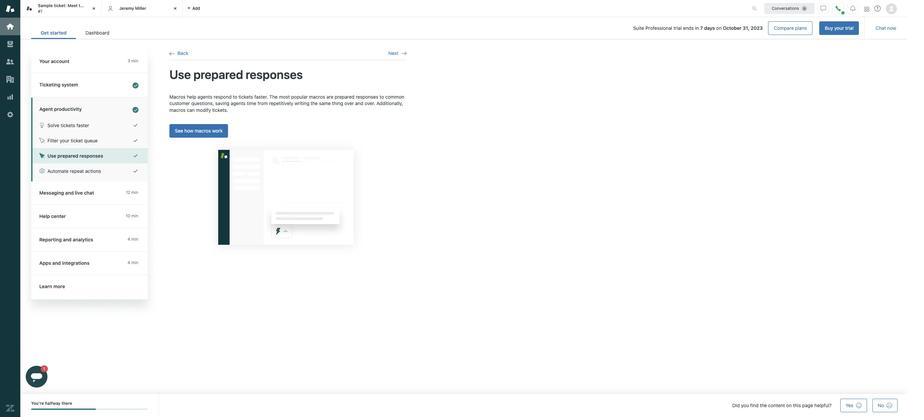 Task type: describe. For each thing, give the bounding box(es) containing it.
jeremy miller
[[119, 6, 146, 11]]

additionally,
[[377, 100, 403, 106]]

saving
[[215, 100, 230, 106]]

automate repeat actions button
[[33, 163, 148, 179]]

apps and integrations
[[39, 260, 90, 266]]

work
[[212, 128, 223, 134]]

account
[[51, 58, 69, 64]]

button displays agent's chat status as invisible. image
[[821, 6, 827, 11]]

apps
[[39, 260, 51, 266]]

plans
[[796, 25, 808, 31]]

macros inside button
[[195, 128, 211, 134]]

filter
[[47, 138, 58, 143]]

section containing suite professional trial ends in
[[124, 21, 860, 35]]

region containing macros help agents respond to tickets faster. the most popular macros are prepared responses to common customer questions, saving agents time from repetitively writing the same thing over and over. additionally, macros can modify tickets.
[[170, 93, 407, 257]]

ticketing
[[39, 82, 60, 88]]

same
[[319, 100, 331, 106]]

your account heading
[[31, 50, 148, 73]]

over.
[[365, 100, 376, 106]]

use prepared responses inside the content-title region
[[170, 67, 303, 82]]

zendesk support image
[[6, 4, 15, 13]]

tickets inside solve tickets faster button
[[61, 122, 75, 128]]

suite professional trial ends in 7 days on october 31, 2023
[[634, 25, 763, 31]]

12 min
[[126, 190, 138, 195]]

3
[[128, 58, 130, 63]]

next
[[389, 50, 399, 56]]

tickets.
[[212, 107, 228, 113]]

integrations
[[62, 260, 90, 266]]

helpful?
[[815, 403, 833, 408]]

ticketing system
[[39, 82, 78, 88]]

the inside macros help agents respond to tickets faster. the most popular macros are prepared responses to common customer questions, saving agents time from repetitively writing the same thing over and over. additionally, macros can modify tickets.
[[311, 100, 318, 106]]

get help image
[[875, 5, 882, 12]]

get started
[[41, 30, 67, 36]]

filter your ticket queue
[[47, 138, 98, 143]]

faster.
[[255, 94, 268, 100]]

the
[[270, 94, 278, 100]]

4 for apps and integrations
[[128, 260, 130, 265]]

help center
[[39, 213, 66, 219]]

min for apps and integrations
[[131, 260, 138, 265]]

modify
[[196, 107, 211, 113]]

popular
[[291, 94, 308, 100]]

and for reporting and analytics
[[63, 237, 72, 243]]

conversations
[[773, 6, 800, 11]]

#1
[[38, 9, 42, 14]]

main element
[[0, 0, 20, 417]]

yes button
[[841, 399, 868, 412]]

views image
[[6, 40, 15, 49]]

organizations image
[[6, 75, 15, 84]]

content-title region
[[170, 67, 407, 83]]

solve tickets faster
[[47, 122, 89, 128]]

on inside section
[[717, 25, 722, 31]]

you
[[742, 403, 750, 408]]

buy your trial button
[[820, 21, 860, 35]]

12
[[126, 190, 130, 195]]

chat now
[[876, 25, 897, 31]]

can
[[187, 107, 195, 113]]

min for your account
[[131, 58, 138, 63]]

compare
[[775, 25, 795, 31]]

the for sample ticket: meet the ticket #1
[[79, 3, 85, 8]]

from
[[258, 100, 268, 106]]

use inside the content-title region
[[170, 67, 191, 82]]

automate repeat actions
[[47, 168, 101, 174]]

days
[[705, 25, 716, 31]]

use inside button
[[47, 153, 56, 159]]

october
[[724, 25, 742, 31]]

questions,
[[192, 100, 214, 106]]

4 min for integrations
[[128, 260, 138, 265]]

ends
[[684, 25, 694, 31]]

10 min
[[126, 213, 138, 218]]

ticket inside 'sample ticket: meet the ticket #1'
[[86, 3, 98, 8]]

1 to from the left
[[233, 94, 238, 100]]

learn more
[[39, 284, 65, 289]]

suite
[[634, 25, 645, 31]]

zendesk products image
[[865, 7, 870, 11]]

progress-bar progress bar
[[31, 409, 148, 410]]

messaging and live chat
[[39, 190, 94, 196]]

add button
[[183, 0, 204, 17]]

compare plans button
[[769, 21, 813, 35]]

responses inside the content-title region
[[246, 67, 303, 82]]

ticket:
[[54, 3, 67, 8]]

buy your trial
[[826, 25, 854, 31]]

content
[[769, 403, 786, 408]]

dashboard
[[86, 30, 109, 36]]

reporting and analytics
[[39, 237, 93, 243]]

dashboard tab
[[76, 26, 119, 39]]

you're
[[31, 401, 44, 406]]

close image for tab containing sample ticket: meet the ticket
[[91, 5, 97, 12]]

respond
[[214, 94, 232, 100]]

close image for the jeremy miller tab
[[172, 5, 179, 12]]

prepared inside use prepared responses button
[[58, 153, 78, 159]]

7
[[701, 25, 704, 31]]

progress bar image
[[31, 409, 96, 410]]

agent
[[39, 106, 53, 112]]

0 horizontal spatial agents
[[198, 94, 213, 100]]

agent productivity
[[39, 106, 82, 112]]

jeremy miller tab
[[102, 0, 183, 17]]

chat
[[876, 25, 887, 31]]

analytics
[[73, 237, 93, 243]]

are
[[327, 94, 334, 100]]

2 to from the left
[[380, 94, 384, 100]]

1 vertical spatial macros
[[170, 107, 186, 113]]

0 vertical spatial macros
[[309, 94, 325, 100]]

yes
[[846, 403, 854, 408]]

page
[[803, 403, 814, 408]]

started
[[50, 30, 67, 36]]

see
[[175, 128, 183, 134]]

repetitively
[[269, 100, 294, 106]]

October 31, 2023 text field
[[724, 25, 763, 31]]

most
[[279, 94, 290, 100]]

min for reporting and analytics
[[131, 237, 138, 242]]

automate
[[47, 168, 69, 174]]

responses inside macros help agents respond to tickets faster. the most popular macros are prepared responses to common customer questions, saving agents time from repetitively writing the same thing over and over. additionally, macros can modify tickets.
[[356, 94, 379, 100]]

tab containing sample ticket: meet the ticket
[[20, 0, 102, 17]]

this
[[794, 403, 802, 408]]

31,
[[744, 25, 750, 31]]

help
[[187, 94, 196, 100]]



Task type: vqa. For each thing, say whether or not it's contained in the screenshot.
4 min to the top
yes



Task type: locate. For each thing, give the bounding box(es) containing it.
use prepared responses up the automate repeat actions
[[47, 153, 103, 159]]

use
[[170, 67, 191, 82], [47, 153, 56, 159]]

sample ticket: meet the ticket #1
[[38, 3, 98, 14]]

no
[[879, 403, 885, 408]]

min
[[131, 58, 138, 63], [131, 190, 138, 195], [131, 213, 138, 218], [131, 237, 138, 242], [131, 260, 138, 265]]

to
[[233, 94, 238, 100], [380, 94, 384, 100]]

0 horizontal spatial tickets
[[61, 122, 75, 128]]

to up additionally,
[[380, 94, 384, 100]]

1 horizontal spatial prepared
[[194, 67, 243, 82]]

get
[[41, 30, 49, 36]]

region
[[170, 93, 407, 257]]

ticket
[[86, 3, 98, 8], [71, 138, 83, 143]]

macros help agents respond to tickets faster. the most popular macros are prepared responses to common customer questions, saving agents time from repetitively writing the same thing over and over. additionally, macros can modify tickets.
[[170, 94, 405, 113]]

add
[[193, 6, 200, 11]]

help
[[39, 213, 50, 219]]

there
[[62, 401, 72, 406]]

1 horizontal spatial use prepared responses
[[170, 67, 303, 82]]

2 4 from the top
[[128, 260, 130, 265]]

prepared up respond
[[194, 67, 243, 82]]

0 vertical spatial prepared
[[194, 67, 243, 82]]

more
[[53, 284, 65, 289]]

back button
[[170, 50, 189, 56]]

0 horizontal spatial macros
[[170, 107, 186, 113]]

2023
[[751, 25, 763, 31]]

trial inside button
[[846, 25, 854, 31]]

footer containing did you find the content on this page helpful?
[[20, 394, 908, 417]]

your right filter at the left of the page
[[60, 138, 69, 143]]

queue
[[84, 138, 98, 143]]

2 trial from the left
[[846, 25, 854, 31]]

use prepared responses
[[170, 67, 303, 82], [47, 153, 103, 159]]

0 horizontal spatial trial
[[674, 25, 682, 31]]

tickets right solve
[[61, 122, 75, 128]]

on left this
[[787, 403, 793, 408]]

0 horizontal spatial use
[[47, 153, 56, 159]]

trial for your
[[846, 25, 854, 31]]

macros right the how
[[195, 128, 211, 134]]

responses down queue
[[80, 153, 103, 159]]

1 vertical spatial the
[[311, 100, 318, 106]]

and left live
[[65, 190, 74, 196]]

use prepared responses inside button
[[47, 153, 103, 159]]

1 horizontal spatial close image
[[172, 5, 179, 12]]

the left same on the left of the page
[[311, 100, 318, 106]]

min inside the your account heading
[[131, 58, 138, 63]]

macros down customer
[[170, 107, 186, 113]]

1 vertical spatial your
[[60, 138, 69, 143]]

next button
[[389, 50, 407, 56]]

1 vertical spatial 4 min
[[128, 260, 138, 265]]

1 horizontal spatial the
[[311, 100, 318, 106]]

agents left time
[[231, 100, 246, 106]]

0 vertical spatial use
[[170, 67, 191, 82]]

sample
[[38, 3, 53, 8]]

responses up over.
[[356, 94, 379, 100]]

and for apps and integrations
[[52, 260, 61, 266]]

and
[[356, 100, 364, 106], [65, 190, 74, 196], [63, 237, 72, 243], [52, 260, 61, 266]]

0 vertical spatial 4
[[128, 237, 130, 242]]

1 vertical spatial on
[[787, 403, 793, 408]]

tab list containing get started
[[31, 26, 119, 39]]

trial
[[674, 25, 682, 31], [846, 25, 854, 31]]

1 vertical spatial use prepared responses
[[47, 153, 103, 159]]

prepared inside macros help agents respond to tickets faster. the most popular macros are prepared responses to common customer questions, saving agents time from repetitively writing the same thing over and over. additionally, macros can modify tickets.
[[335, 94, 355, 100]]

learn
[[39, 284, 52, 289]]

in
[[696, 25, 700, 31]]

customers image
[[6, 57, 15, 66]]

0 horizontal spatial close image
[[91, 5, 97, 12]]

no button
[[873, 399, 898, 412]]

thing
[[332, 100, 343, 106]]

macros up same on the left of the page
[[309, 94, 325, 100]]

admin image
[[6, 110, 15, 119]]

responses inside button
[[80, 153, 103, 159]]

time
[[247, 100, 257, 106]]

0 vertical spatial ticket
[[86, 3, 98, 8]]

0 horizontal spatial prepared
[[58, 153, 78, 159]]

your inside section
[[835, 25, 845, 31]]

3 min
[[128, 58, 138, 63]]

reporting
[[39, 237, 62, 243]]

live
[[75, 190, 83, 196]]

over
[[345, 100, 354, 106]]

the for did you find the content on this page helpful?
[[761, 403, 768, 408]]

0 horizontal spatial the
[[79, 3, 85, 8]]

1 horizontal spatial responses
[[246, 67, 303, 82]]

2 min from the top
[[131, 190, 138, 195]]

repeat
[[70, 168, 84, 174]]

center
[[51, 213, 66, 219]]

1 horizontal spatial trial
[[846, 25, 854, 31]]

zendesk image
[[6, 404, 15, 413]]

and right "over"
[[356, 100, 364, 106]]

0 horizontal spatial ticket
[[71, 138, 83, 143]]

reporting image
[[6, 93, 15, 101]]

ticket inside button
[[71, 138, 83, 143]]

0 horizontal spatial on
[[717, 25, 722, 31]]

productivity
[[54, 106, 82, 112]]

on right days
[[717, 25, 722, 31]]

tickets
[[239, 94, 253, 100], [61, 122, 75, 128]]

ticket right meet
[[86, 3, 98, 8]]

tabs tab list
[[20, 0, 746, 17]]

agents up 'questions,'
[[198, 94, 213, 100]]

1 horizontal spatial on
[[787, 403, 793, 408]]

did
[[733, 403, 740, 408]]

trial left ends
[[674, 25, 682, 31]]

writing
[[295, 100, 310, 106]]

0 vertical spatial the
[[79, 3, 85, 8]]

messaging
[[39, 190, 64, 196]]

1 vertical spatial tickets
[[61, 122, 75, 128]]

0 horizontal spatial use prepared responses
[[47, 153, 103, 159]]

0 horizontal spatial to
[[233, 94, 238, 100]]

1 horizontal spatial tickets
[[239, 94, 253, 100]]

you're halfway there
[[31, 401, 72, 406]]

2 horizontal spatial the
[[761, 403, 768, 408]]

1 horizontal spatial use
[[170, 67, 191, 82]]

section
[[124, 21, 860, 35]]

the inside 'sample ticket: meet the ticket #1'
[[79, 3, 85, 8]]

1 vertical spatial prepared
[[335, 94, 355, 100]]

tab list
[[31, 26, 119, 39]]

how
[[185, 128, 194, 134]]

did you find the content on this page helpful?
[[733, 403, 833, 408]]

2 4 min from the top
[[128, 260, 138, 265]]

tickets inside macros help agents respond to tickets faster. the most popular macros are prepared responses to common customer questions, saving agents time from repetitively writing the same thing over and over. additionally, macros can modify tickets.
[[239, 94, 253, 100]]

1 4 from the top
[[128, 237, 130, 242]]

1 vertical spatial use
[[47, 153, 56, 159]]

your account
[[39, 58, 69, 64]]

your
[[39, 58, 50, 64]]

use prepared responses button
[[33, 148, 148, 163]]

responses
[[246, 67, 303, 82], [356, 94, 379, 100], [80, 153, 103, 159]]

tickets up time
[[239, 94, 253, 100]]

to right respond
[[233, 94, 238, 100]]

and for messaging and live chat
[[65, 190, 74, 196]]

1 horizontal spatial agents
[[231, 100, 246, 106]]

2 vertical spatial the
[[761, 403, 768, 408]]

4 min for analytics
[[128, 237, 138, 242]]

0 vertical spatial 4 min
[[128, 237, 138, 242]]

close image inside tab
[[91, 5, 97, 12]]

0 horizontal spatial your
[[60, 138, 69, 143]]

learn more button
[[31, 275, 147, 298]]

your
[[835, 25, 845, 31], [60, 138, 69, 143]]

prepared
[[194, 67, 243, 82], [335, 94, 355, 100], [58, 153, 78, 159]]

close image inside the jeremy miller tab
[[172, 5, 179, 12]]

0 vertical spatial tickets
[[239, 94, 253, 100]]

1 trial from the left
[[674, 25, 682, 31]]

compare plans
[[775, 25, 808, 31]]

0 horizontal spatial responses
[[80, 153, 103, 159]]

solve tickets faster button
[[33, 118, 148, 133]]

and inside macros help agents respond to tickets faster. the most popular macros are prepared responses to common customer questions, saving agents time from repetitively writing the same thing over and over. additionally, macros can modify tickets.
[[356, 100, 364, 106]]

2 horizontal spatial macros
[[309, 94, 325, 100]]

ticket left queue
[[71, 138, 83, 143]]

chat now button
[[871, 21, 903, 35]]

0 vertical spatial use prepared responses
[[170, 67, 303, 82]]

trial down notifications icon
[[846, 25, 854, 31]]

4
[[128, 237, 130, 242], [128, 260, 130, 265]]

and left analytics
[[63, 237, 72, 243]]

get started image
[[6, 22, 15, 31]]

1 horizontal spatial your
[[835, 25, 845, 31]]

responses up the
[[246, 67, 303, 82]]

2 vertical spatial prepared
[[58, 153, 78, 159]]

min for messaging and live chat
[[131, 190, 138, 195]]

2 vertical spatial responses
[[80, 153, 103, 159]]

1 close image from the left
[[91, 5, 97, 12]]

your right buy
[[835, 25, 845, 31]]

0 vertical spatial responses
[[246, 67, 303, 82]]

use down back button
[[170, 67, 191, 82]]

indicates location on zendesk screen where macros can be selected. image
[[208, 140, 365, 256]]

5 min from the top
[[131, 260, 138, 265]]

use down filter at the left of the page
[[47, 153, 56, 159]]

close image left add dropdown button
[[172, 5, 179, 12]]

1 min from the top
[[131, 58, 138, 63]]

macros
[[170, 94, 186, 100]]

conversations button
[[765, 3, 815, 14]]

1 horizontal spatial macros
[[195, 128, 211, 134]]

tab
[[20, 0, 102, 17]]

3 min from the top
[[131, 213, 138, 218]]

prepared up "over"
[[335, 94, 355, 100]]

4 min from the top
[[131, 237, 138, 242]]

0 vertical spatial your
[[835, 25, 845, 31]]

and right apps
[[52, 260, 61, 266]]

1 horizontal spatial to
[[380, 94, 384, 100]]

filter your ticket queue button
[[33, 133, 148, 148]]

halfway
[[45, 401, 61, 406]]

close image right meet
[[91, 5, 97, 12]]

10
[[126, 213, 130, 218]]

jeremy
[[119, 6, 134, 11]]

1 vertical spatial 4
[[128, 260, 130, 265]]

1 vertical spatial agents
[[231, 100, 246, 106]]

0 vertical spatial on
[[717, 25, 722, 31]]

2 vertical spatial macros
[[195, 128, 211, 134]]

solve
[[47, 122, 59, 128]]

4 for reporting and analytics
[[128, 237, 130, 242]]

footer
[[20, 394, 908, 417]]

2 horizontal spatial prepared
[[335, 94, 355, 100]]

1 4 min from the top
[[128, 237, 138, 242]]

trial for professional
[[674, 25, 682, 31]]

2 close image from the left
[[172, 5, 179, 12]]

prepared down filter your ticket queue
[[58, 153, 78, 159]]

miller
[[135, 6, 146, 11]]

min for help center
[[131, 213, 138, 218]]

common
[[386, 94, 405, 100]]

customer
[[170, 100, 190, 106]]

1 vertical spatial responses
[[356, 94, 379, 100]]

prepared inside the content-title region
[[194, 67, 243, 82]]

your for buy
[[835, 25, 845, 31]]

close image
[[91, 5, 97, 12], [172, 5, 179, 12]]

use prepared responses up respond
[[170, 67, 303, 82]]

agents
[[198, 94, 213, 100], [231, 100, 246, 106]]

the right "find"
[[761, 403, 768, 408]]

0 vertical spatial agents
[[198, 94, 213, 100]]

4 min
[[128, 237, 138, 242], [128, 260, 138, 265]]

1 vertical spatial ticket
[[71, 138, 83, 143]]

1 horizontal spatial ticket
[[86, 3, 98, 8]]

see how macros work
[[175, 128, 223, 134]]

2 horizontal spatial responses
[[356, 94, 379, 100]]

notifications image
[[851, 6, 856, 11]]

now
[[888, 25, 897, 31]]

on
[[717, 25, 722, 31], [787, 403, 793, 408]]

the right meet
[[79, 3, 85, 8]]

agent productivity button
[[31, 98, 147, 118]]

your for filter
[[60, 138, 69, 143]]

buy
[[826, 25, 834, 31]]



